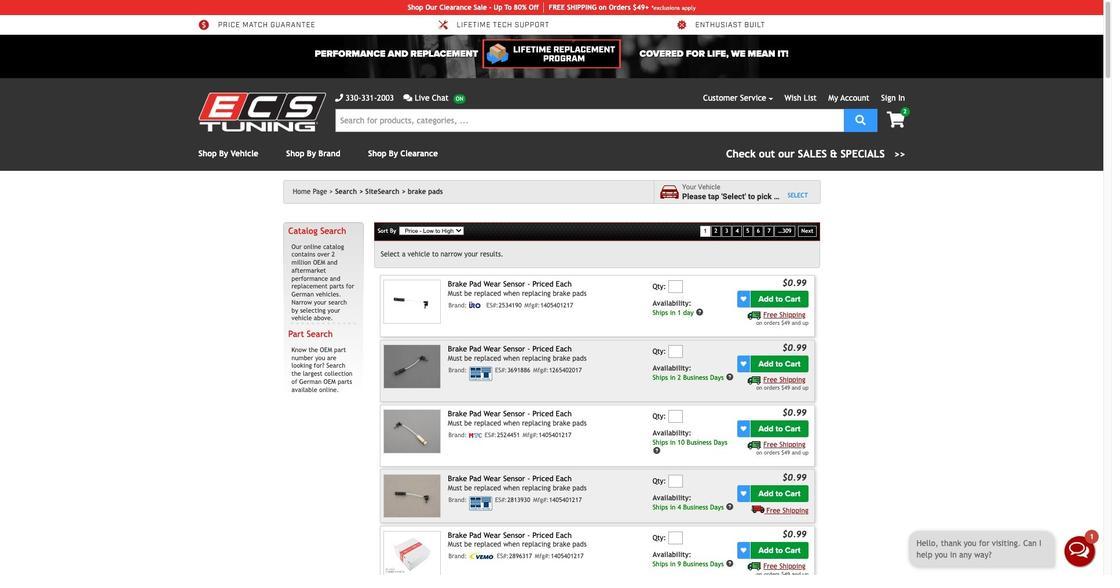 Task type: locate. For each thing, give the bounding box(es) containing it.
2 question sign image from the top
[[726, 503, 734, 511]]

question sign image
[[726, 373, 734, 381], [726, 503, 734, 511]]

1 vertical spatial question sign image
[[653, 447, 661, 455]]

add to wish list image
[[741, 361, 747, 367], [741, 491, 747, 497]]

0 vertical spatial add to wish list image
[[741, 296, 747, 302]]

Search text field
[[335, 109, 844, 132]]

0 horizontal spatial question sign image
[[653, 447, 661, 455]]

es#2534190 - 1405401217 - brake pad wear sensor - priced each - must be replaced when replacing brake pads - uro - mercedes benz image
[[383, 280, 441, 324]]

2 vertical spatial add to wish list image
[[741, 548, 747, 553]]

1 add to wish list image from the top
[[741, 361, 747, 367]]

free shipping image
[[751, 505, 765, 513]]

2 free shipping image from the top
[[748, 376, 761, 385]]

1 vertical spatial question sign image
[[726, 503, 734, 511]]

free shipping image for add to wish list icon for the bottommost question sign image
[[748, 563, 761, 571]]

add to wish list image for es#2813930 - 1405401217 - brake pad wear sensor - priced each - must be replaced when replacing brake pads - hamburg tech - mercedes benz image
[[741, 491, 747, 497]]

question sign image
[[696, 308, 704, 316], [653, 447, 661, 455], [726, 559, 734, 568]]

1 vertical spatial hamburg tech - corporate logo image
[[469, 496, 492, 511]]

0 vertical spatial question sign image
[[726, 373, 734, 381]]

free shipping image
[[748, 312, 761, 320], [748, 376, 761, 385], [748, 441, 761, 449], [748, 563, 761, 571]]

1 horizontal spatial question sign image
[[696, 308, 704, 316]]

free shipping image for add to wish list icon associated with es#2534190 - 1405401217 - brake pad wear sensor - priced each - must be replaced when replacing brake pads - uro - mercedes benz image's question sign image
[[748, 312, 761, 320]]

1 hamburg tech - corporate logo image from the top
[[469, 367, 492, 381]]

free shipping image for "es#2524451 - 1405401217 - brake pad wear sensor - priced each - must be replaced when replacing brake pads - mtc - mercedes benz" image's question sign image's add to wish list icon
[[748, 441, 761, 449]]

comments image
[[403, 94, 412, 102]]

0 vertical spatial add to wish list image
[[741, 361, 747, 367]]

1 question sign image from the top
[[726, 373, 734, 381]]

add to wish list image
[[741, 296, 747, 302], [741, 426, 747, 432], [741, 548, 747, 553]]

1 free shipping image from the top
[[748, 312, 761, 320]]

0 vertical spatial hamburg tech - corporate logo image
[[469, 367, 492, 381]]

1 vertical spatial add to wish list image
[[741, 426, 747, 432]]

lifetime replacement program banner image
[[483, 39, 621, 68]]

2 hamburg tech - corporate logo image from the top
[[469, 496, 492, 511]]

2 add to wish list image from the top
[[741, 491, 747, 497]]

None text field
[[668, 281, 683, 293], [668, 346, 683, 358], [668, 475, 683, 488], [668, 532, 683, 545], [668, 281, 683, 293], [668, 346, 683, 358], [668, 475, 683, 488], [668, 532, 683, 545]]

None text field
[[668, 410, 683, 423]]

0 vertical spatial question sign image
[[696, 308, 704, 316]]

hamburg tech - corporate logo image
[[469, 367, 492, 381], [469, 496, 492, 511]]

1 add to wish list image from the top
[[741, 296, 747, 302]]

2 horizontal spatial question sign image
[[726, 559, 734, 568]]

1 vertical spatial add to wish list image
[[741, 491, 747, 497]]

2 add to wish list image from the top
[[741, 426, 747, 432]]

3 add to wish list image from the top
[[741, 548, 747, 553]]

shopping cart image
[[887, 112, 905, 128]]

add to wish list image for "es#2524451 - 1405401217 - brake pad wear sensor - priced each - must be replaced when replacing brake pads - mtc - mercedes benz" image's question sign image
[[741, 426, 747, 432]]

4 free shipping image from the top
[[748, 563, 761, 571]]

add to wish list image for es#2534190 - 1405401217 - brake pad wear sensor - priced each - must be replaced when replacing brake pads - uro - mercedes benz image's question sign image
[[741, 296, 747, 302]]

3 free shipping image from the top
[[748, 441, 761, 449]]



Task type: describe. For each thing, give the bounding box(es) containing it.
2 vertical spatial question sign image
[[726, 559, 734, 568]]

hamburg tech - corporate logo image for es#3691886 - 1265402017 - brake pad wear sensor - priced each - must be replaced when replacing brake pads - hamburg tech - mercedes benz image
[[469, 367, 492, 381]]

es#2813930 - 1405401217 - brake pad wear sensor - priced each - must be replaced when replacing brake pads - hamburg tech - mercedes benz image
[[383, 475, 441, 518]]

hamburg tech - corporate logo image for es#2813930 - 1405401217 - brake pad wear sensor - priced each - must be replaced when replacing brake pads - hamburg tech - mercedes benz image
[[469, 496, 492, 511]]

search image
[[856, 114, 866, 125]]

question sign image for "es#2524451 - 1405401217 - brake pad wear sensor - priced each - must be replaced when replacing brake pads - mtc - mercedes benz" image
[[653, 447, 661, 455]]

add to wish list image for the bottommost question sign image
[[741, 548, 747, 553]]

add to wish list image for es#3691886 - 1265402017 - brake pad wear sensor - priced each - must be replaced when replacing brake pads - hamburg tech - mercedes benz image
[[741, 361, 747, 367]]

question sign image for es#2813930 - 1405401217 - brake pad wear sensor - priced each - must be replaced when replacing brake pads - hamburg tech - mercedes benz image add to wish list image
[[726, 503, 734, 511]]

uro - corporate logo image
[[469, 302, 484, 308]]

es#3691886 - 1265402017 - brake pad wear sensor - priced each - must be replaced when replacing brake pads - hamburg tech - mercedes benz image
[[383, 345, 441, 388]]

es#2524451 - 1405401217 - brake pad wear sensor - priced each - must be replaced when replacing brake pads - mtc - mercedes benz image
[[383, 410, 441, 453]]

question sign image for add to wish list image related to es#3691886 - 1265402017 - brake pad wear sensor - priced each - must be replaced when replacing brake pads - hamburg tech - mercedes benz image
[[726, 373, 734, 381]]

mtc - corporate logo image
[[469, 433, 482, 438]]

vemo - corporate logo image
[[469, 553, 494, 560]]

free shipping image for add to wish list image related to es#3691886 - 1265402017 - brake pad wear sensor - priced each - must be replaced when replacing brake pads - hamburg tech - mercedes benz image
[[748, 376, 761, 385]]

question sign image for es#2534190 - 1405401217 - brake pad wear sensor - priced each - must be replaced when replacing brake pads - uro - mercedes benz image
[[696, 308, 704, 316]]

ecs tuning image
[[198, 93, 326, 132]]

phone image
[[335, 94, 343, 102]]



Task type: vqa. For each thing, say whether or not it's contained in the screenshot.
MTC - CORPORATE LOGO
yes



